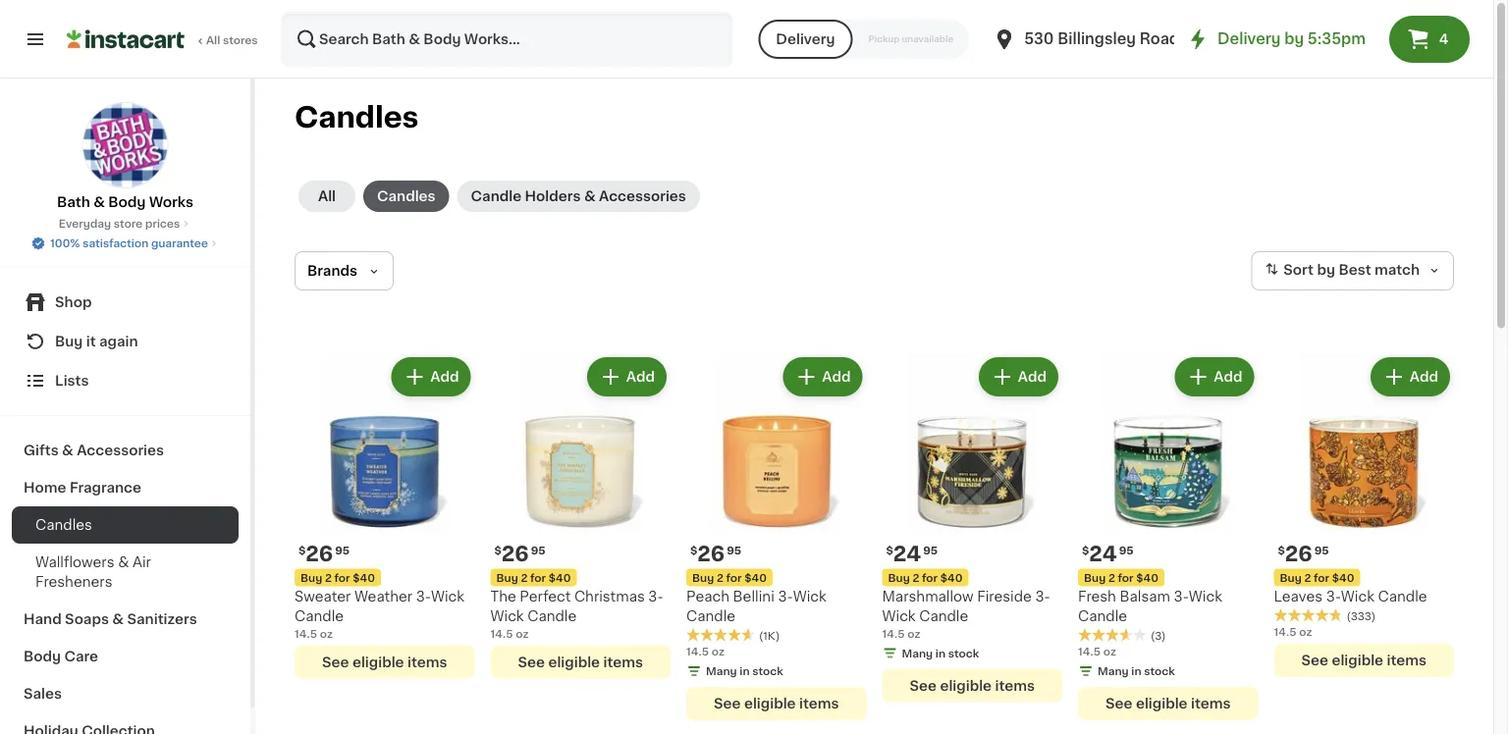Task type: vqa. For each thing, say whether or not it's contained in the screenshot.
The Perfect Christmas 3- Wick Candle Buy
yes



Task type: locate. For each thing, give the bounding box(es) containing it.
candles link
[[363, 181, 450, 212], [12, 507, 239, 544]]

for for marshmallow fireside 3- wick candle
[[923, 573, 938, 584]]

5 2 from the left
[[1109, 573, 1116, 584]]

buy up sweater
[[301, 573, 323, 584]]

1 95 from the left
[[335, 545, 350, 556]]

1 horizontal spatial by
[[1318, 263, 1336, 277]]

by for sort
[[1318, 263, 1336, 277]]

5 add button from the left
[[1177, 360, 1253, 395]]

see eligible items button for peach bellini 3-wick candle
[[687, 688, 867, 721]]

1 vertical spatial all
[[318, 190, 336, 203]]

hand soaps & sanitizers
[[24, 613, 197, 627]]

$ up sweater
[[299, 545, 306, 556]]

buy for sweater weather 3-wick candle
[[301, 573, 323, 584]]

$ 26 95 up leaves
[[1279, 544, 1330, 565]]

wick inside sweater weather 3-wick candle 14.5 oz
[[431, 590, 465, 604]]

buy for peach bellini 3-wick candle
[[693, 573, 714, 584]]

4 add from the left
[[1019, 370, 1047, 384]]

530 billingsley road button
[[993, 12, 1180, 67]]

26 up the
[[502, 544, 529, 565]]

fireside
[[978, 590, 1032, 604]]

add for fresh balsam 3-wick candle
[[1214, 370, 1243, 384]]

many in stock down (1k)
[[706, 667, 784, 677]]

2 $ 24 95 from the left
[[1083, 544, 1134, 565]]

(333)
[[1347, 612, 1376, 622]]

by right sort
[[1318, 263, 1336, 277]]

4 buy 2 for $40 from the left
[[889, 573, 963, 584]]

oz down the
[[516, 629, 529, 640]]

4 2 from the left
[[913, 573, 920, 584]]

2 horizontal spatial many
[[1098, 667, 1129, 677]]

24 up fresh
[[1090, 544, 1118, 565]]

95 up balsam
[[1120, 545, 1134, 556]]

95 up bellini
[[727, 545, 742, 556]]

many in stock for 24
[[1098, 667, 1176, 677]]

& right bath at the top of the page
[[94, 195, 105, 209]]

see eligible items button down sweater weather 3-wick candle 14.5 oz
[[295, 646, 475, 679]]

add button for the perfect christmas 3- wick candle
[[589, 360, 665, 395]]

lists
[[55, 374, 89, 388]]

2 horizontal spatial stock
[[1145, 667, 1176, 677]]

everyday store prices link
[[59, 216, 192, 232]]

buy 2 for $40 up balsam
[[1085, 573, 1159, 584]]

guarantee
[[151, 238, 208, 249]]

14.5 oz
[[1275, 627, 1313, 638], [687, 647, 725, 658], [1079, 647, 1117, 658]]

many for 24
[[1098, 667, 1129, 677]]

2 horizontal spatial 14.5 oz
[[1275, 627, 1313, 638]]

in down fresh balsam 3-wick candle
[[1132, 667, 1142, 677]]

100% satisfaction guarantee button
[[31, 232, 220, 251]]

24
[[894, 544, 922, 565], [1090, 544, 1118, 565]]

530 billingsley road
[[1025, 32, 1180, 46]]

buy 2 for $40 for fresh balsam 3-wick candle
[[1085, 573, 1159, 584]]

by left 5:35pm
[[1285, 32, 1305, 46]]

all for all stores
[[206, 35, 220, 46]]

3- right fireside
[[1036, 590, 1051, 604]]

& right soaps
[[112, 613, 124, 627]]

eligible down marshmallow fireside 3- wick candle 14.5 oz
[[941, 679, 992, 693]]

see eligible items
[[1302, 654, 1427, 668], [322, 656, 447, 669], [518, 656, 643, 669], [910, 679, 1035, 693], [714, 697, 839, 711], [1106, 697, 1231, 711]]

4 for from the left
[[923, 573, 938, 584]]

$
[[299, 545, 306, 556], [495, 545, 502, 556], [691, 545, 698, 556], [887, 545, 894, 556], [1083, 545, 1090, 556], [1279, 545, 1286, 556]]

95 up marshmallow
[[924, 545, 938, 556]]

3- inside sweater weather 3-wick candle 14.5 oz
[[416, 590, 431, 604]]

sales
[[24, 688, 62, 701]]

Search field
[[283, 14, 731, 65]]

buy 2 for $40
[[301, 573, 375, 584], [497, 573, 571, 584], [693, 573, 767, 584], [889, 573, 963, 584], [1085, 573, 1159, 584], [1281, 573, 1355, 584]]

★★★★★
[[1275, 609, 1343, 623], [1275, 609, 1343, 623], [687, 628, 755, 642], [687, 628, 755, 642], [1079, 628, 1147, 642], [1079, 628, 1147, 642]]

5 buy 2 for $40 from the left
[[1085, 573, 1159, 584]]

fresh balsam 3-wick candle
[[1079, 590, 1223, 623]]

95 for peach bellini 3-wick candle
[[727, 545, 742, 556]]

0 horizontal spatial accessories
[[77, 444, 164, 458]]

0 horizontal spatial stock
[[753, 667, 784, 677]]

1 $40 from the left
[[353, 573, 375, 584]]

2 up fresh
[[1109, 573, 1116, 584]]

perfect
[[520, 590, 571, 604]]

4 button
[[1390, 16, 1471, 63]]

14.5 down sweater
[[295, 629, 317, 640]]

delivery
[[1218, 32, 1282, 46], [776, 32, 835, 46]]

5 add from the left
[[1214, 370, 1243, 384]]

again
[[99, 335, 138, 349]]

wick for sweater weather 3-wick candle 14.5 oz
[[431, 590, 465, 604]]

all up brands
[[318, 190, 336, 203]]

3- inside marshmallow fireside 3- wick candle 14.5 oz
[[1036, 590, 1051, 604]]

many in stock down '(3)'
[[1098, 667, 1176, 677]]

oz inside sweater weather 3-wick candle 14.5 oz
[[320, 629, 333, 640]]

2 up leaves
[[1305, 573, 1312, 584]]

1 horizontal spatial many
[[902, 648, 933, 659]]

3 26 from the left
[[698, 544, 725, 565]]

26 up leaves
[[1286, 544, 1313, 565]]

sales link
[[12, 676, 239, 713]]

14.5
[[1275, 627, 1297, 638], [295, 629, 317, 640], [491, 629, 513, 640], [883, 629, 905, 640], [687, 647, 709, 658], [1079, 647, 1101, 658]]

billingsley
[[1058, 32, 1137, 46]]

candle inside peach bellini 3-wick candle
[[687, 610, 736, 623]]

delivery button
[[759, 20, 853, 59]]

delivery for delivery by 5:35pm
[[1218, 32, 1282, 46]]

see eligible items down the perfect christmas 3- wick candle 14.5 oz
[[518, 656, 643, 669]]

1 $ 26 95 from the left
[[299, 544, 350, 565]]

for up sweater
[[335, 573, 350, 584]]

buy up the
[[497, 573, 518, 584]]

oz down leaves
[[1300, 627, 1313, 638]]

95 for sweater weather 3-wick candle
[[335, 545, 350, 556]]

& for gifts & accessories
[[62, 444, 73, 458]]

2 add button from the left
[[589, 360, 665, 395]]

in down peach bellini 3-wick candle
[[740, 667, 750, 677]]

items
[[1388, 654, 1427, 668], [408, 656, 447, 669], [604, 656, 643, 669], [996, 679, 1035, 693], [800, 697, 839, 711], [1192, 697, 1231, 711]]

2 95 from the left
[[531, 545, 546, 556]]

$40 up marshmallow
[[941, 573, 963, 584]]

2 $40 from the left
[[549, 573, 571, 584]]

& inside wallflowers & air fresheners
[[118, 556, 129, 570]]

1 $ 24 95 from the left
[[887, 544, 938, 565]]

1 24 from the left
[[894, 544, 922, 565]]

oz down marshmallow
[[908, 629, 921, 640]]

2 up peach
[[717, 573, 724, 584]]

for
[[335, 573, 350, 584], [531, 573, 546, 584], [727, 573, 742, 584], [923, 573, 938, 584], [1119, 573, 1134, 584], [1314, 573, 1330, 584]]

& for wallflowers & air fresheners
[[118, 556, 129, 570]]

6 add button from the left
[[1373, 360, 1449, 395]]

2 for fresh balsam 3-wick candle
[[1109, 573, 1116, 584]]

peach
[[687, 590, 730, 604]]

leaves 3-wick candle
[[1275, 590, 1428, 604]]

14.5 inside marshmallow fireside 3- wick candle 14.5 oz
[[883, 629, 905, 640]]

1 horizontal spatial 24
[[1090, 544, 1118, 565]]

0 horizontal spatial in
[[740, 667, 750, 677]]

2 for from the left
[[531, 573, 546, 584]]

14.5 oz down peach
[[687, 647, 725, 658]]

see eligible items button down '(3)'
[[1079, 688, 1259, 721]]

buy up leaves
[[1281, 573, 1302, 584]]

1 for from the left
[[335, 573, 350, 584]]

by for delivery
[[1285, 32, 1305, 46]]

2 $ 26 95 from the left
[[495, 544, 546, 565]]

delivery for delivery
[[776, 32, 835, 46]]

0 horizontal spatial many in stock
[[706, 667, 784, 677]]

4 add button from the left
[[981, 360, 1057, 395]]

$ 26 95 for leaves 3-wick candle
[[1279, 544, 1330, 565]]

5 product group from the left
[[1079, 354, 1259, 721]]

delivery inside button
[[776, 32, 835, 46]]

1 horizontal spatial stock
[[949, 648, 980, 659]]

6 $40 from the left
[[1333, 573, 1355, 584]]

$ 24 95 for marshmallow fireside 3- wick candle
[[887, 544, 938, 565]]

95 for leaves 3-wick candle
[[1315, 545, 1330, 556]]

0 horizontal spatial all
[[206, 35, 220, 46]]

candle
[[471, 190, 522, 203], [1379, 590, 1428, 604], [295, 610, 344, 623], [528, 610, 577, 623], [687, 610, 736, 623], [920, 610, 969, 623], [1079, 610, 1128, 623]]

candle inside the perfect christmas 3- wick candle 14.5 oz
[[528, 610, 577, 623]]

3 $ 26 95 from the left
[[691, 544, 742, 565]]

3- for fresh balsam 3-wick candle
[[1175, 590, 1189, 604]]

buy 2 for $40 for sweater weather 3-wick candle
[[301, 573, 375, 584]]

body care link
[[12, 639, 239, 676]]

5 for from the left
[[1119, 573, 1134, 584]]

wick for marshmallow fireside 3- wick candle 14.5 oz
[[883, 610, 916, 623]]

body up store
[[108, 195, 146, 209]]

all link
[[299, 181, 356, 212]]

100%
[[50, 238, 80, 249]]

$ 26 95 up sweater
[[299, 544, 350, 565]]

see eligible items button
[[1275, 644, 1455, 678], [295, 646, 475, 679], [491, 646, 671, 679], [883, 669, 1063, 703], [687, 688, 867, 721], [1079, 688, 1259, 721]]

see eligible items button down (333) at the right of the page
[[1275, 644, 1455, 678]]

14.5 down marshmallow
[[883, 629, 905, 640]]

eligible down (333) at the right of the page
[[1333, 654, 1384, 668]]

many in stock
[[902, 648, 980, 659], [706, 667, 784, 677], [1098, 667, 1176, 677]]

$ for the perfect christmas 3- wick candle
[[495, 545, 502, 556]]

2 24 from the left
[[1090, 544, 1118, 565]]

0 vertical spatial by
[[1285, 32, 1305, 46]]

marshmallow fireside 3- wick candle 14.5 oz
[[883, 590, 1051, 640]]

$ 26 95 up peach
[[691, 544, 742, 565]]

buy 2 for $40 up perfect
[[497, 573, 571, 584]]

buy for the perfect christmas 3- wick candle
[[497, 573, 518, 584]]

$ 24 95 up marshmallow
[[887, 544, 938, 565]]

1 horizontal spatial body
[[108, 195, 146, 209]]

1 buy 2 for $40 from the left
[[301, 573, 375, 584]]

by inside field
[[1318, 263, 1336, 277]]

2 for sweater weather 3-wick candle
[[325, 573, 332, 584]]

24 for fresh balsam 3-wick candle
[[1090, 544, 1118, 565]]

1 $ from the left
[[299, 545, 306, 556]]

see for sweater weather 3-wick candle
[[322, 656, 349, 669]]

many for 26
[[706, 667, 737, 677]]

in
[[936, 648, 946, 659], [740, 667, 750, 677], [1132, 667, 1142, 677]]

2 3- from the left
[[649, 590, 664, 604]]

eligible down the perfect christmas 3- wick candle 14.5 oz
[[549, 656, 600, 669]]

add button for fresh balsam 3-wick candle
[[1177, 360, 1253, 395]]

oz down sweater
[[320, 629, 333, 640]]

5 $40 from the left
[[1137, 573, 1159, 584]]

2 horizontal spatial many in stock
[[1098, 667, 1176, 677]]

$ for peach bellini 3-wick candle
[[691, 545, 698, 556]]

balsam
[[1120, 590, 1171, 604]]

2 buy 2 for $40 from the left
[[497, 573, 571, 584]]

$ 26 95
[[299, 544, 350, 565], [495, 544, 546, 565], [691, 544, 742, 565], [1279, 544, 1330, 565]]

4 26 from the left
[[1286, 544, 1313, 565]]

(1k)
[[759, 631, 780, 642]]

wick right balsam
[[1189, 590, 1223, 604]]

5 3- from the left
[[1175, 590, 1189, 604]]

oz
[[1300, 627, 1313, 638], [320, 629, 333, 640], [516, 629, 529, 640], [908, 629, 921, 640], [712, 647, 725, 658], [1104, 647, 1117, 658]]

Best match Sort by field
[[1252, 251, 1455, 291]]

wick left the
[[431, 590, 465, 604]]

4
[[1440, 32, 1450, 46]]

see eligible items for marshmallow fireside 3- wick candle
[[910, 679, 1035, 693]]

1 add button from the left
[[393, 360, 469, 395]]

everyday store prices
[[59, 219, 180, 229]]

6 add from the left
[[1410, 370, 1439, 384]]

2 vertical spatial candles
[[35, 519, 92, 532]]

14.5 down peach
[[687, 647, 709, 658]]

1 horizontal spatial candles link
[[363, 181, 450, 212]]

candle inside marshmallow fireside 3- wick candle 14.5 oz
[[920, 610, 969, 623]]

0 horizontal spatial $ 24 95
[[887, 544, 938, 565]]

see eligible items button down the perfect christmas 3- wick candle 14.5 oz
[[491, 646, 671, 679]]

buy for leaves 3-wick candle
[[1281, 573, 1302, 584]]

3- right christmas
[[649, 590, 664, 604]]

6 $ from the left
[[1279, 545, 1286, 556]]

items for the perfect christmas 3- wick candle
[[604, 656, 643, 669]]

6 3- from the left
[[1327, 590, 1342, 604]]

1 add from the left
[[431, 370, 459, 384]]

accessories up home fragrance link
[[77, 444, 164, 458]]

$40 up "weather"
[[353, 573, 375, 584]]

add button
[[393, 360, 469, 395], [589, 360, 665, 395], [785, 360, 861, 395], [981, 360, 1057, 395], [1177, 360, 1253, 395], [1373, 360, 1449, 395]]

0 vertical spatial all
[[206, 35, 220, 46]]

None search field
[[281, 12, 733, 67]]

in for 26
[[740, 667, 750, 677]]

add for the perfect christmas 3- wick candle
[[627, 370, 655, 384]]

3 add from the left
[[823, 370, 851, 384]]

2 26 from the left
[[502, 544, 529, 565]]

6 2 from the left
[[1305, 573, 1312, 584]]

accessories right the holders in the left top of the page
[[599, 190, 687, 203]]

many
[[902, 648, 933, 659], [706, 667, 737, 677], [1098, 667, 1129, 677]]

3- right leaves
[[1327, 590, 1342, 604]]

$ for marshmallow fireside 3- wick candle
[[887, 545, 894, 556]]

& for bath & body works
[[94, 195, 105, 209]]

hand soaps & sanitizers link
[[12, 601, 239, 639]]

add
[[431, 370, 459, 384], [627, 370, 655, 384], [823, 370, 851, 384], [1019, 370, 1047, 384], [1214, 370, 1243, 384], [1410, 370, 1439, 384]]

3 $40 from the left
[[745, 573, 767, 584]]

many down marshmallow
[[902, 648, 933, 659]]

service type group
[[759, 20, 970, 59]]

product group
[[295, 354, 475, 679], [491, 354, 671, 679], [687, 354, 867, 721], [883, 354, 1063, 703], [1079, 354, 1259, 721], [1275, 354, 1455, 678]]

for for sweater weather 3-wick candle
[[335, 573, 350, 584]]

100% satisfaction guarantee
[[50, 238, 208, 249]]

26 for the perfect christmas 3- wick candle
[[502, 544, 529, 565]]

see eligible items for sweater weather 3-wick candle
[[322, 656, 447, 669]]

wick inside marshmallow fireside 3- wick candle 14.5 oz
[[883, 610, 916, 623]]

see for peach bellini 3-wick candle
[[714, 697, 741, 711]]

bath
[[57, 195, 90, 209]]

candles right all link
[[377, 190, 436, 203]]

sort by
[[1284, 263, 1336, 277]]

$ for leaves 3-wick candle
[[1279, 545, 1286, 556]]

0 horizontal spatial by
[[1285, 32, 1305, 46]]

see eligible items button down (1k)
[[687, 688, 867, 721]]

& left air
[[118, 556, 129, 570]]

1 26 from the left
[[306, 544, 333, 565]]

for up perfect
[[531, 573, 546, 584]]

0 horizontal spatial candles link
[[12, 507, 239, 544]]

stores
[[223, 35, 258, 46]]

& right gifts
[[62, 444, 73, 458]]

see eligible items button for the perfect christmas 3- wick candle
[[491, 646, 671, 679]]

1 horizontal spatial delivery
[[1218, 32, 1282, 46]]

0 horizontal spatial 24
[[894, 544, 922, 565]]

2 add from the left
[[627, 370, 655, 384]]

24 for marshmallow fireside 3- wick candle
[[894, 544, 922, 565]]

candle inside sweater weather 3-wick candle 14.5 oz
[[295, 610, 344, 623]]

for up marshmallow
[[923, 573, 938, 584]]

see eligible items down marshmallow fireside 3- wick candle 14.5 oz
[[910, 679, 1035, 693]]

wick for fresh balsam 3-wick candle
[[1189, 590, 1223, 604]]

eligible down (1k)
[[745, 697, 796, 711]]

wick down marshmallow
[[883, 610, 916, 623]]

see
[[1302, 654, 1329, 668], [322, 656, 349, 669], [518, 656, 545, 669], [910, 679, 937, 693], [714, 697, 741, 711], [1106, 697, 1133, 711]]

many in stock down marshmallow fireside 3- wick candle 14.5 oz
[[902, 648, 980, 659]]

fresh
[[1079, 590, 1117, 604]]

14.5 inside sweater weather 3-wick candle 14.5 oz
[[295, 629, 317, 640]]

$ 26 95 up the
[[495, 544, 546, 565]]

see eligible items button for sweater weather 3-wick candle
[[295, 646, 475, 679]]

all
[[206, 35, 220, 46], [318, 190, 336, 203]]

$40 up the leaves 3-wick candle
[[1333, 573, 1355, 584]]

buy
[[55, 335, 83, 349], [301, 573, 323, 584], [497, 573, 518, 584], [693, 573, 714, 584], [889, 573, 910, 584], [1085, 573, 1106, 584], [1281, 573, 1302, 584]]

for up leaves
[[1314, 573, 1330, 584]]

wick inside peach bellini 3-wick candle
[[793, 590, 827, 604]]

1 horizontal spatial accessories
[[599, 190, 687, 203]]

see eligible items down (333) at the right of the page
[[1302, 654, 1427, 668]]

for up balsam
[[1119, 573, 1134, 584]]

2 up perfect
[[521, 573, 528, 584]]

14.5 down fresh
[[1079, 647, 1101, 658]]

3- inside fresh balsam 3-wick candle
[[1175, 590, 1189, 604]]

3 buy 2 for $40 from the left
[[693, 573, 767, 584]]

2 horizontal spatial in
[[1132, 667, 1142, 677]]

4 95 from the left
[[924, 545, 938, 556]]

3- right balsam
[[1175, 590, 1189, 604]]

2 for marshmallow fireside 3- wick candle
[[913, 573, 920, 584]]

24 up marshmallow
[[894, 544, 922, 565]]

leaves
[[1275, 590, 1323, 604]]

wick right bellini
[[793, 590, 827, 604]]

candles up all link
[[295, 104, 419, 132]]

14.5 oz for peach bellini 3-wick candle
[[687, 647, 725, 658]]

see eligible items for fresh balsam 3-wick candle
[[1106, 697, 1231, 711]]

add button for leaves 3-wick candle
[[1373, 360, 1449, 395]]

4 3- from the left
[[1036, 590, 1051, 604]]

14.5 down the
[[491, 629, 513, 640]]

1 vertical spatial candles link
[[12, 507, 239, 544]]

14.5 oz down leaves
[[1275, 627, 1313, 638]]

delivery by 5:35pm link
[[1187, 28, 1366, 51]]

95 up sweater
[[335, 545, 350, 556]]

2 product group from the left
[[491, 354, 671, 679]]

95 up perfect
[[531, 545, 546, 556]]

it
[[86, 335, 96, 349]]

3- right "weather"
[[416, 590, 431, 604]]

eligible for marshmallow fireside 3- wick candle
[[941, 679, 992, 693]]

wick inside fresh balsam 3-wick candle
[[1189, 590, 1223, 604]]

items for leaves 3-wick candle
[[1388, 654, 1427, 668]]

3 3- from the left
[[778, 590, 793, 604]]

see eligible items down sweater weather 3-wick candle 14.5 oz
[[322, 656, 447, 669]]

0 horizontal spatial 14.5 oz
[[687, 647, 725, 658]]

buy for fresh balsam 3-wick candle
[[1085, 573, 1106, 584]]

candles
[[295, 104, 419, 132], [377, 190, 436, 203], [35, 519, 92, 532]]

4 $ from the left
[[887, 545, 894, 556]]

body care
[[24, 650, 98, 664]]

buy 2 for $40 up sweater
[[301, 573, 375, 584]]

air
[[133, 556, 151, 570]]

add for sweater weather 3-wick candle
[[431, 370, 459, 384]]

buy 2 for $40 up leaves
[[1281, 573, 1355, 584]]

eligible down sweater weather 3-wick candle 14.5 oz
[[353, 656, 404, 669]]

0 horizontal spatial delivery
[[776, 32, 835, 46]]

add for marshmallow fireside 3- wick candle
[[1019, 370, 1047, 384]]

1 horizontal spatial all
[[318, 190, 336, 203]]

3 add button from the left
[[785, 360, 861, 395]]

1 product group from the left
[[295, 354, 475, 679]]

2 2 from the left
[[521, 573, 528, 584]]

see eligible items button for fresh balsam 3-wick candle
[[1079, 688, 1259, 721]]

the
[[491, 590, 516, 604]]

6 for from the left
[[1314, 573, 1330, 584]]

&
[[584, 190, 596, 203], [94, 195, 105, 209], [62, 444, 73, 458], [118, 556, 129, 570], [112, 613, 124, 627]]

the perfect christmas 3- wick candle 14.5 oz
[[491, 590, 664, 640]]

by
[[1285, 32, 1305, 46], [1318, 263, 1336, 277]]

3 95 from the left
[[727, 545, 742, 556]]

0 horizontal spatial many
[[706, 667, 737, 677]]

1 vertical spatial by
[[1318, 263, 1336, 277]]

$40 up perfect
[[549, 573, 571, 584]]

wick
[[431, 590, 465, 604], [793, 590, 827, 604], [1189, 590, 1223, 604], [1342, 590, 1375, 604], [491, 610, 524, 623], [883, 610, 916, 623]]

5 95 from the left
[[1120, 545, 1134, 556]]

buy up marshmallow
[[889, 573, 910, 584]]

instacart logo image
[[67, 28, 185, 51]]

$40 up bellini
[[745, 573, 767, 584]]

1 2 from the left
[[325, 573, 332, 584]]

3- inside the perfect christmas 3- wick candle 14.5 oz
[[649, 590, 664, 604]]

1 3- from the left
[[416, 590, 431, 604]]

1 vertical spatial body
[[24, 650, 61, 664]]

0 vertical spatial candles
[[295, 104, 419, 132]]

candles link right all link
[[363, 181, 450, 212]]

6 buy 2 for $40 from the left
[[1281, 573, 1355, 584]]

2 for leaves 3-wick candle
[[1305, 573, 1312, 584]]

0 horizontal spatial body
[[24, 650, 61, 664]]

1 horizontal spatial $ 24 95
[[1083, 544, 1134, 565]]

95 up leaves
[[1315, 545, 1330, 556]]

sweater
[[295, 590, 351, 604]]

0 vertical spatial body
[[108, 195, 146, 209]]

6 product group from the left
[[1275, 354, 1455, 678]]

bath & body works
[[57, 195, 194, 209]]

2 $ from the left
[[495, 545, 502, 556]]

6 95 from the left
[[1315, 545, 1330, 556]]

body down hand at the bottom of page
[[24, 650, 61, 664]]

4 $40 from the left
[[941, 573, 963, 584]]

stock for 24
[[1145, 667, 1176, 677]]

candle holders & accessories link
[[457, 181, 700, 212]]

$ for fresh balsam 3-wick candle
[[1083, 545, 1090, 556]]

for up bellini
[[727, 573, 742, 584]]

2 up sweater
[[325, 573, 332, 584]]

home
[[24, 481, 66, 495]]

5 $ from the left
[[1083, 545, 1090, 556]]

4 product group from the left
[[883, 354, 1063, 703]]

3 $ from the left
[[691, 545, 698, 556]]

fresheners
[[35, 576, 112, 589]]

$ 24 95
[[887, 544, 938, 565], [1083, 544, 1134, 565]]

many down peach bellini 3-wick candle
[[706, 667, 737, 677]]

3 2 from the left
[[717, 573, 724, 584]]

3 for from the left
[[727, 573, 742, 584]]

3- inside peach bellini 3-wick candle
[[778, 590, 793, 604]]

everyday
[[59, 219, 111, 229]]

4 $ 26 95 from the left
[[1279, 544, 1330, 565]]

1 horizontal spatial 14.5 oz
[[1079, 647, 1117, 658]]

match
[[1375, 263, 1421, 277]]



Task type: describe. For each thing, give the bounding box(es) containing it.
body inside bath & body works link
[[108, 195, 146, 209]]

14.5 inside the perfect christmas 3- wick candle 14.5 oz
[[491, 629, 513, 640]]

wick up (333) at the right of the page
[[1342, 590, 1375, 604]]

brands button
[[295, 251, 394, 291]]

oz down fresh
[[1104, 647, 1117, 658]]

530
[[1025, 32, 1055, 46]]

$ for sweater weather 3-wick candle
[[299, 545, 306, 556]]

store
[[114, 219, 143, 229]]

christmas
[[575, 590, 645, 604]]

$40 for fresh balsam 3-wick candle
[[1137, 573, 1159, 584]]

hand
[[24, 613, 62, 627]]

candle inside fresh balsam 3-wick candle
[[1079, 610, 1128, 623]]

see eligible items button for marshmallow fireside 3- wick candle
[[883, 669, 1063, 703]]

95 for the perfect christmas 3- wick candle
[[531, 545, 546, 556]]

oz inside marshmallow fireside 3- wick candle 14.5 oz
[[908, 629, 921, 640]]

26 for sweater weather 3-wick candle
[[306, 544, 333, 565]]

14.5 oz for leaves 3-wick candle
[[1275, 627, 1313, 638]]

3- for peach bellini 3-wick candle
[[778, 590, 793, 604]]

road
[[1140, 32, 1180, 46]]

14.5 down leaves
[[1275, 627, 1297, 638]]

shop link
[[12, 283, 239, 322]]

items for marshmallow fireside 3- wick candle
[[996, 679, 1035, 693]]

1 horizontal spatial many in stock
[[902, 648, 980, 659]]

soaps
[[65, 613, 109, 627]]

oz down peach
[[712, 647, 725, 658]]

3 product group from the left
[[687, 354, 867, 721]]

wick for peach bellini 3-wick candle
[[793, 590, 827, 604]]

body inside body care link
[[24, 650, 61, 664]]

see for marshmallow fireside 3- wick candle
[[910, 679, 937, 693]]

best match
[[1339, 263, 1421, 277]]

$40 for the perfect christmas 3- wick candle
[[549, 573, 571, 584]]

$ 26 95 for peach bellini 3-wick candle
[[691, 544, 742, 565]]

add for leaves 3-wick candle
[[1410, 370, 1439, 384]]

5:35pm
[[1308, 32, 1366, 46]]

see eligible items button for leaves 3-wick candle
[[1275, 644, 1455, 678]]

weather
[[355, 590, 413, 604]]

brands
[[307, 264, 358, 278]]

add button for marshmallow fireside 3- wick candle
[[981, 360, 1057, 395]]

all stores link
[[67, 12, 259, 67]]

for for fresh balsam 3-wick candle
[[1119, 573, 1134, 584]]

sweater weather 3-wick candle 14.5 oz
[[295, 590, 465, 640]]

add button for sweater weather 3-wick candle
[[393, 360, 469, 395]]

bath & body works link
[[57, 102, 194, 212]]

1 vertical spatial accessories
[[77, 444, 164, 458]]

eligible for sweater weather 3-wick candle
[[353, 656, 404, 669]]

2 for the perfect christmas 3- wick candle
[[521, 573, 528, 584]]

$ 26 95 for sweater weather 3-wick candle
[[299, 544, 350, 565]]

see eligible items for the perfect christmas 3- wick candle
[[518, 656, 643, 669]]

wallflowers & air fresheners link
[[12, 544, 239, 601]]

for for leaves 3-wick candle
[[1314, 573, 1330, 584]]

3- for sweater weather 3-wick candle 14.5 oz
[[416, 590, 431, 604]]

home fragrance
[[24, 481, 141, 495]]

best
[[1339, 263, 1372, 277]]

see eligible items for leaves 3-wick candle
[[1302, 654, 1427, 668]]

eligible for leaves 3-wick candle
[[1333, 654, 1384, 668]]

2 for peach bellini 3-wick candle
[[717, 573, 724, 584]]

26 for leaves 3-wick candle
[[1286, 544, 1313, 565]]

delivery by 5:35pm
[[1218, 32, 1366, 46]]

buy 2 for $40 for marshmallow fireside 3- wick candle
[[889, 573, 963, 584]]

$40 for peach bellini 3-wick candle
[[745, 573, 767, 584]]

see for fresh balsam 3-wick candle
[[1106, 697, 1133, 711]]

care
[[64, 650, 98, 664]]

items for fresh balsam 3-wick candle
[[1192, 697, 1231, 711]]

wallflowers
[[35, 556, 115, 570]]

items for sweater weather 3-wick candle
[[408, 656, 447, 669]]

holders
[[525, 190, 581, 203]]

see for the perfect christmas 3- wick candle
[[518, 656, 545, 669]]

see for leaves 3-wick candle
[[1302, 654, 1329, 668]]

buy 2 for $40 for peach bellini 3-wick candle
[[693, 573, 767, 584]]

14.5 oz for fresh balsam 3-wick candle
[[1079, 647, 1117, 658]]

buy 2 for $40 for the perfect christmas 3- wick candle
[[497, 573, 571, 584]]

peach bellini 3-wick candle
[[687, 590, 827, 623]]

home fragrance link
[[12, 470, 239, 507]]

add for peach bellini 3-wick candle
[[823, 370, 851, 384]]

sort
[[1284, 263, 1314, 277]]

gifts & accessories
[[24, 444, 164, 458]]

0 vertical spatial accessories
[[599, 190, 687, 203]]

(3)
[[1151, 631, 1167, 642]]

add button for peach bellini 3-wick candle
[[785, 360, 861, 395]]

3- for marshmallow fireside 3- wick candle 14.5 oz
[[1036, 590, 1051, 604]]

lists link
[[12, 362, 239, 401]]

wallflowers & air fresheners
[[35, 556, 151, 589]]

$40 for sweater weather 3-wick candle
[[353, 573, 375, 584]]

buy for marshmallow fireside 3- wick candle
[[889, 573, 910, 584]]

$40 for leaves 3-wick candle
[[1333, 573, 1355, 584]]

eligible for the perfect christmas 3- wick candle
[[549, 656, 600, 669]]

buy it again link
[[12, 322, 239, 362]]

in for 24
[[1132, 667, 1142, 677]]

all stores
[[206, 35, 258, 46]]

marshmallow
[[883, 590, 974, 604]]

gifts & accessories link
[[12, 432, 239, 470]]

& right the holders in the left top of the page
[[584, 190, 596, 203]]

satisfaction
[[83, 238, 149, 249]]

95 for marshmallow fireside 3- wick candle
[[924, 545, 938, 556]]

1 vertical spatial candles
[[377, 190, 436, 203]]

many in stock for 26
[[706, 667, 784, 677]]

prices
[[145, 219, 180, 229]]

buy left it
[[55, 335, 83, 349]]

oz inside the perfect christmas 3- wick candle 14.5 oz
[[516, 629, 529, 640]]

works
[[149, 195, 194, 209]]

bellini
[[733, 590, 775, 604]]

for for the perfect christmas 3- wick candle
[[531, 573, 546, 584]]

gifts
[[24, 444, 59, 458]]

see eligible items for peach bellini 3-wick candle
[[714, 697, 839, 711]]

sanitizers
[[127, 613, 197, 627]]

stock for 26
[[753, 667, 784, 677]]

0 vertical spatial candles link
[[363, 181, 450, 212]]

eligible for fresh balsam 3-wick candle
[[1137, 697, 1188, 711]]

95 for fresh balsam 3-wick candle
[[1120, 545, 1134, 556]]

buy 2 for $40 for leaves 3-wick candle
[[1281, 573, 1355, 584]]

candle holders & accessories
[[471, 190, 687, 203]]

buy it again
[[55, 335, 138, 349]]

bath & body works logo image
[[82, 102, 168, 189]]

eligible for peach bellini 3-wick candle
[[745, 697, 796, 711]]

wick inside the perfect christmas 3- wick candle 14.5 oz
[[491, 610, 524, 623]]

shop
[[55, 296, 92, 309]]

$ 26 95 for the perfect christmas 3- wick candle
[[495, 544, 546, 565]]

1 horizontal spatial in
[[936, 648, 946, 659]]

for for peach bellini 3-wick candle
[[727, 573, 742, 584]]

fragrance
[[70, 481, 141, 495]]



